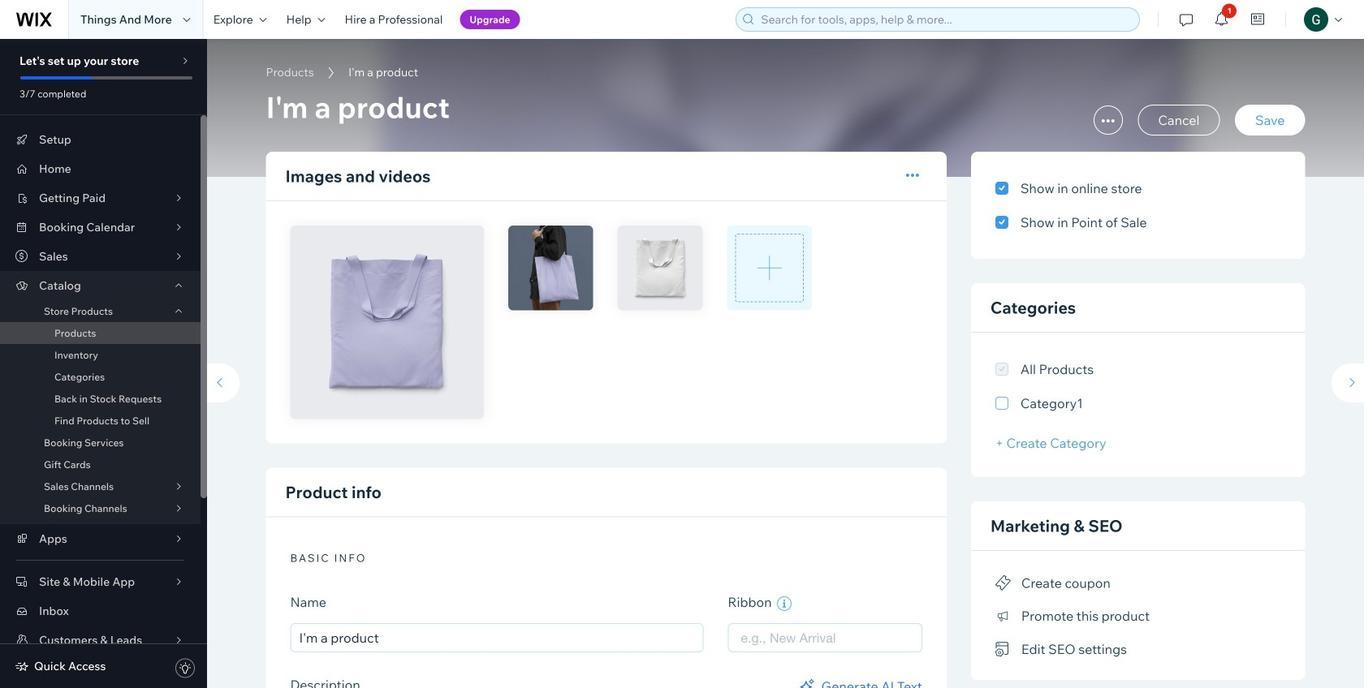 Task type: describe. For each thing, give the bounding box(es) containing it.
Search for tools, apps, help & more... field
[[756, 8, 1135, 31]]

sidebar element
[[0, 39, 207, 689]]

promote coupon image
[[996, 576, 1012, 591]]

seo settings image
[[996, 643, 1012, 657]]



Task type: vqa. For each thing, say whether or not it's contained in the screenshot.
the Fusion Trading
no



Task type: locate. For each thing, give the bounding box(es) containing it.
promote image
[[996, 610, 1012, 624]]

form
[[199, 39, 1365, 689]]

Select box search field
[[741, 625, 910, 652]]

Add a product name text field
[[290, 624, 704, 653]]



